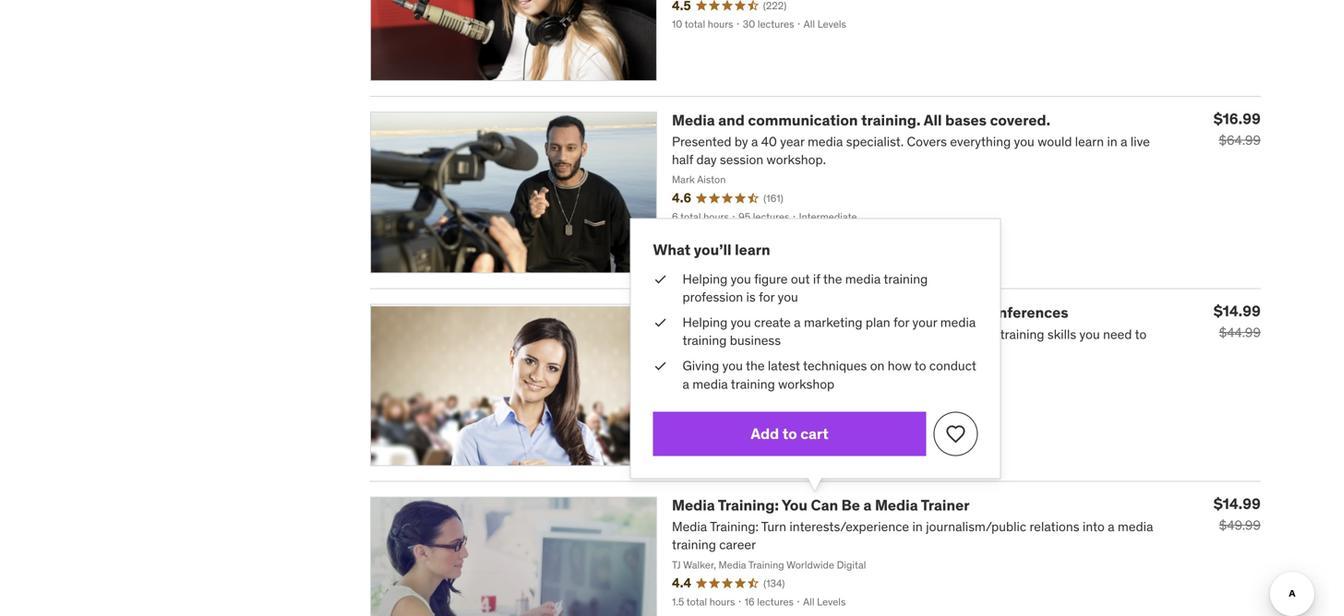Task type: vqa. For each thing, say whether or not it's contained in the screenshot.
the What
yes



Task type: describe. For each thing, give the bounding box(es) containing it.
relations
[[1030, 519, 1080, 536]]

1 vertical spatial training:
[[710, 519, 759, 536]]

xsmall image
[[653, 270, 668, 289]]

$44.99
[[1220, 325, 1261, 341]]

you for the
[[723, 358, 743, 375]]

covered.
[[990, 111, 1051, 130]]

a right be
[[864, 496, 872, 515]]

(134)
[[764, 578, 785, 590]]

what
[[653, 241, 691, 260]]

media inside the helping you create a marketing plan for your media training business
[[941, 314, 976, 331]]

speak
[[794, 303, 839, 322]]

can
[[811, 496, 839, 515]]

media inside giving you the latest techniques on how to conduct a media training workshop
[[693, 376, 728, 393]]

$64.99
[[1219, 132, 1261, 148]]

is
[[747, 289, 756, 306]]

and
[[719, 111, 745, 130]]

trainer
[[921, 496, 970, 515]]

training inside helping you figure out if the media training profession is for you
[[884, 271, 928, 288]]

add
[[751, 425, 780, 444]]

16
[[745, 596, 755, 609]]

if
[[813, 271, 821, 288]]

learn
[[735, 241, 771, 260]]

training inside the 'media training: you can be a media trainer media training: turn interests/experience in journalism/public relations into a media training career tj walker, media training worldwide digital'
[[672, 537, 717, 554]]

effectively
[[842, 303, 916, 322]]

giving you the latest techniques on how to conduct a media training workshop
[[683, 358, 977, 393]]

tj
[[672, 559, 681, 572]]

interests/experience
[[790, 519, 910, 536]]

0 vertical spatial training:
[[718, 496, 779, 515]]

1 horizontal spatial all
[[924, 111, 942, 130]]

what you'll learn
[[653, 241, 771, 260]]

at
[[920, 303, 934, 322]]

public relations: speak effectively at press conferences link
[[672, 303, 1069, 322]]

xsmall image for giving
[[653, 358, 668, 376]]

$49.99
[[1220, 518, 1261, 534]]

your
[[913, 314, 938, 331]]

xsmall image for helping
[[653, 314, 668, 332]]

$16.99
[[1214, 109, 1261, 128]]

press
[[937, 303, 976, 322]]

you for create
[[731, 314, 751, 331]]

bases
[[946, 111, 987, 130]]

helping for helping you figure out if the media training profession is for you
[[683, 271, 728, 288]]

communication
[[748, 111, 858, 130]]

a right into
[[1108, 519, 1115, 536]]

helping you figure out if the media training profession is for you
[[683, 271, 928, 306]]

public relations: speak effectively at press conferences
[[672, 303, 1069, 322]]

latest
[[768, 358, 801, 375]]

lectures
[[757, 596, 794, 609]]

media training: you can be a media trainer link
[[672, 496, 970, 515]]

plan
[[866, 314, 891, 331]]

you down out
[[778, 289, 799, 306]]

a inside the helping you create a marketing plan for your media training business
[[794, 314, 801, 331]]

total
[[687, 596, 707, 609]]

how
[[888, 358, 912, 375]]

worldwide
[[787, 559, 835, 572]]



Task type: locate. For each thing, give the bounding box(es) containing it.
you inside giving you the latest techniques on how to conduct a media training workshop
[[723, 358, 743, 375]]

1 vertical spatial for
[[894, 314, 910, 331]]

0 horizontal spatial for
[[759, 289, 775, 306]]

the inside helping you figure out if the media training profession is for you
[[824, 271, 843, 288]]

you'll
[[694, 241, 732, 260]]

training: up turn
[[718, 496, 779, 515]]

1 vertical spatial helping
[[683, 314, 728, 331]]

for right is
[[759, 289, 775, 306]]

2 xsmall image from the top
[[653, 358, 668, 376]]

media inside helping you figure out if the media training profession is for you
[[846, 271, 881, 288]]

for inside the helping you create a marketing plan for your media training business
[[894, 314, 910, 331]]

1 helping from the top
[[683, 271, 728, 288]]

$14.99 up $49.99
[[1214, 495, 1261, 514]]

0 horizontal spatial the
[[746, 358, 765, 375]]

to inside giving you the latest techniques on how to conduct a media training workshop
[[915, 358, 927, 375]]

0 vertical spatial for
[[759, 289, 775, 306]]

walker,
[[683, 559, 717, 572]]

add to cart button
[[653, 412, 927, 457]]

1 horizontal spatial for
[[894, 314, 910, 331]]

1.5
[[672, 596, 685, 609]]

training
[[884, 271, 928, 288], [683, 333, 727, 349], [731, 376, 775, 393], [672, 537, 717, 554]]

techniques
[[803, 358, 867, 375]]

you inside the helping you create a marketing plan for your media training business
[[731, 314, 751, 331]]

profession
[[683, 289, 744, 306]]

helping you create a marketing plan for your media training business
[[683, 314, 976, 349]]

2 helping from the top
[[683, 314, 728, 331]]

$14.99 $49.99
[[1214, 495, 1261, 534]]

you for figure
[[731, 271, 751, 288]]

for
[[759, 289, 775, 306], [894, 314, 910, 331]]

0 vertical spatial the
[[824, 271, 843, 288]]

media
[[672, 111, 715, 130], [672, 496, 715, 515], [875, 496, 918, 515], [672, 519, 707, 536], [719, 559, 747, 572]]

0 vertical spatial $14.99
[[1214, 302, 1261, 321]]

0 vertical spatial to
[[915, 358, 927, 375]]

1 vertical spatial to
[[783, 425, 798, 444]]

figure
[[755, 271, 788, 288]]

media inside the 'media training: you can be a media trainer media training: turn interests/experience in journalism/public relations into a media training career tj walker, media training worldwide digital'
[[1118, 519, 1154, 536]]

create
[[755, 314, 791, 331]]

media and communication training. all bases covered. link
[[672, 111, 1051, 130]]

to
[[915, 358, 927, 375], [783, 425, 798, 444]]

134 reviews element
[[764, 577, 785, 591]]

cart
[[801, 425, 829, 444]]

to inside button
[[783, 425, 798, 444]]

giving
[[683, 358, 720, 375]]

you
[[731, 271, 751, 288], [778, 289, 799, 306], [731, 314, 751, 331], [723, 358, 743, 375]]

helping inside the helping you create a marketing plan for your media training business
[[683, 314, 728, 331]]

to left cart
[[783, 425, 798, 444]]

conferences
[[980, 303, 1069, 322]]

into
[[1083, 519, 1105, 536]]

you right giving
[[723, 358, 743, 375]]

career
[[720, 537, 756, 554]]

the inside giving you the latest techniques on how to conduct a media training workshop
[[746, 358, 765, 375]]

2 $14.99 from the top
[[1214, 495, 1261, 514]]

the down business
[[746, 358, 765, 375]]

marketing
[[804, 314, 863, 331]]

all levels
[[804, 596, 846, 609]]

xsmall image left public
[[653, 314, 668, 332]]

relations:
[[720, 303, 791, 322]]

digital
[[837, 559, 867, 572]]

0 horizontal spatial all
[[804, 596, 815, 609]]

1 vertical spatial $14.99
[[1214, 495, 1261, 514]]

out
[[791, 271, 810, 288]]

$14.99 up $44.99
[[1214, 302, 1261, 321]]

business
[[730, 333, 781, 349]]

workshop
[[779, 376, 835, 393]]

training inside giving you the latest techniques on how to conduct a media training workshop
[[731, 376, 775, 393]]

1 vertical spatial the
[[746, 358, 765, 375]]

a
[[794, 314, 801, 331], [683, 376, 690, 393], [864, 496, 872, 515], [1108, 519, 1115, 536]]

levels
[[817, 596, 846, 609]]

add to cart
[[751, 425, 829, 444]]

helping inside helping you figure out if the media training profession is for you
[[683, 271, 728, 288]]

all
[[924, 111, 942, 130], [804, 596, 815, 609]]

media right your
[[941, 314, 976, 331]]

1.5 total hours
[[672, 596, 735, 609]]

training.
[[862, 111, 921, 130]]

4.4
[[672, 575, 692, 592]]

on
[[871, 358, 885, 375]]

helping for helping you create a marketing plan for your media training business
[[683, 314, 728, 331]]

training up giving
[[683, 333, 727, 349]]

hours
[[710, 596, 735, 609]]

media right into
[[1118, 519, 1154, 536]]

media up the public relations: speak effectively at press conferences
[[846, 271, 881, 288]]

0 vertical spatial xsmall image
[[653, 314, 668, 332]]

$14.99 for $14.99 $49.99
[[1214, 495, 1261, 514]]

1 horizontal spatial to
[[915, 358, 927, 375]]

training inside the helping you create a marketing plan for your media training business
[[683, 333, 727, 349]]

training up the walker,
[[672, 537, 717, 554]]

you
[[782, 496, 808, 515]]

a down giving
[[683, 376, 690, 393]]

training
[[749, 559, 785, 572]]

1 xsmall image from the top
[[653, 314, 668, 332]]

media training: you can be a media trainer media training: turn interests/experience in journalism/public relations into a media training career tj walker, media training worldwide digital
[[672, 496, 1154, 572]]

media and communication training. all bases covered.
[[672, 111, 1051, 130]]

the
[[824, 271, 843, 288], [746, 358, 765, 375]]

a inside giving you the latest techniques on how to conduct a media training workshop
[[683, 376, 690, 393]]

for inside helping you figure out if the media training profession is for you
[[759, 289, 775, 306]]

journalism/public
[[926, 519, 1027, 536]]

helping up profession
[[683, 271, 728, 288]]

$14.99 for $14.99 $44.99
[[1214, 302, 1261, 321]]

helping down profession
[[683, 314, 728, 331]]

all left levels
[[804, 596, 815, 609]]

media down giving
[[693, 376, 728, 393]]

the right if
[[824, 271, 843, 288]]

training up "at"
[[884, 271, 928, 288]]

training down latest
[[731, 376, 775, 393]]

you up is
[[731, 271, 751, 288]]

1 vertical spatial all
[[804, 596, 815, 609]]

be
[[842, 496, 861, 515]]

in
[[913, 519, 923, 536]]

$14.99 $44.99
[[1214, 302, 1261, 341]]

xsmall image left giving
[[653, 358, 668, 376]]

all left 'bases'
[[924, 111, 942, 130]]

turn
[[762, 519, 787, 536]]

for right plan
[[894, 314, 910, 331]]

you up business
[[731, 314, 751, 331]]

1 horizontal spatial the
[[824, 271, 843, 288]]

a right 'create'
[[794, 314, 801, 331]]

wishlist image
[[945, 423, 967, 445]]

training:
[[718, 496, 779, 515], [710, 519, 759, 536]]

conduct
[[930, 358, 977, 375]]

training: up career
[[710, 519, 759, 536]]

0 vertical spatial all
[[924, 111, 942, 130]]

1 $14.99 from the top
[[1214, 302, 1261, 321]]

1 vertical spatial xsmall image
[[653, 358, 668, 376]]

xsmall image
[[653, 314, 668, 332], [653, 358, 668, 376]]

public
[[672, 303, 717, 322]]

to right how
[[915, 358, 927, 375]]

helping
[[683, 271, 728, 288], [683, 314, 728, 331]]

$14.99
[[1214, 302, 1261, 321], [1214, 495, 1261, 514]]

media
[[846, 271, 881, 288], [941, 314, 976, 331], [693, 376, 728, 393], [1118, 519, 1154, 536]]

$16.99 $64.99
[[1214, 109, 1261, 148]]

16 lectures
[[745, 596, 794, 609]]

0 vertical spatial helping
[[683, 271, 728, 288]]

0 horizontal spatial to
[[783, 425, 798, 444]]



